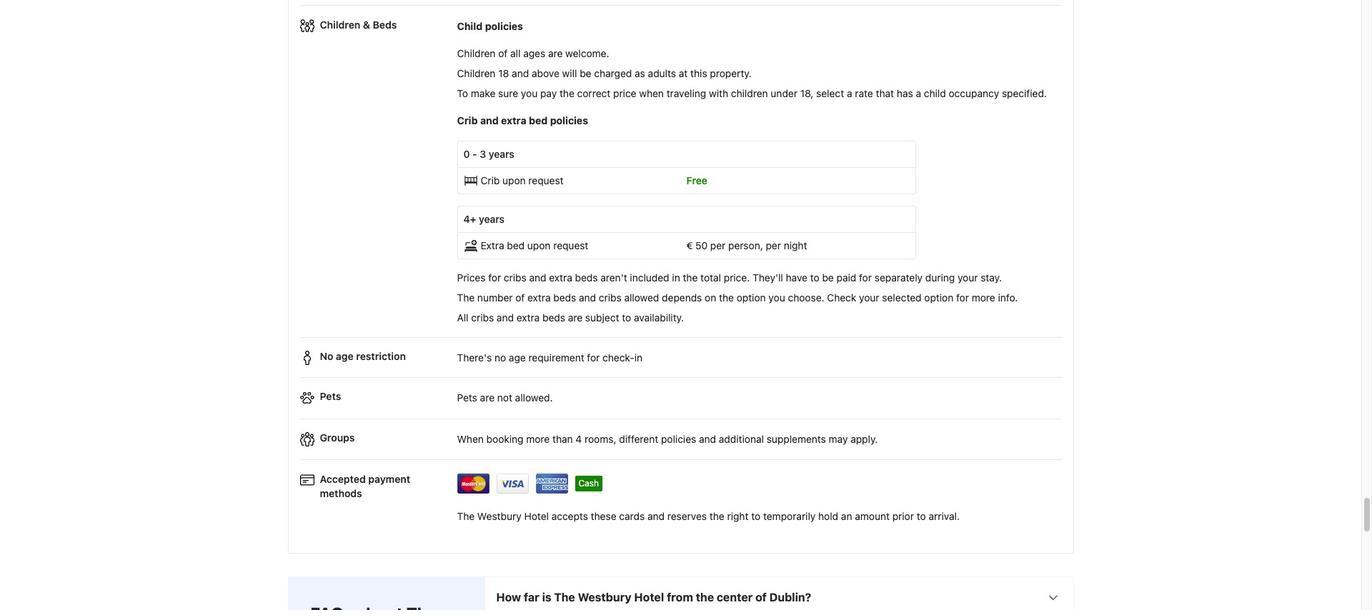 Task type: describe. For each thing, give the bounding box(es) containing it.
prices for cribs and extra beds aren't included in the total price. they'll have to be paid for separately during your stay.
[[457, 271, 1002, 284]]

stay.
[[981, 271, 1002, 284]]

children for children of all ages are welcome.
[[457, 47, 496, 59]]

0 horizontal spatial in
[[635, 352, 643, 364]]

for left the info.
[[956, 291, 969, 304]]

crib and extra bed policies
[[457, 114, 588, 126]]

methods
[[320, 488, 362, 500]]

subject
[[585, 311, 619, 324]]

how
[[496, 591, 521, 604]]

right
[[727, 511, 749, 523]]

the left right
[[710, 511, 725, 523]]

apply.
[[851, 433, 878, 445]]

total
[[701, 271, 721, 284]]

selected
[[882, 291, 922, 304]]

no age restriction
[[320, 351, 406, 363]]

pets for pets are not allowed.
[[457, 392, 477, 404]]

the westbury hotel accepts these cards and reserves the right to temporarily hold an amount prior to arrival.
[[457, 511, 960, 523]]

the for the number of extra beds and cribs allowed depends on the option you choose. check your selected option for more info.
[[457, 291, 475, 304]]

visa image
[[496, 474, 529, 494]]

how far is the westbury hotel from the center of dublin?
[[496, 591, 811, 604]]

the right the pay
[[560, 87, 575, 99]]

0 horizontal spatial upon
[[503, 174, 526, 186]]

to right right
[[751, 511, 761, 523]]

allowed
[[624, 291, 659, 304]]

and down make
[[480, 114, 499, 126]]

when
[[457, 433, 484, 445]]

from
[[667, 591, 693, 604]]

rate
[[855, 87, 873, 99]]

with
[[709, 87, 728, 99]]

and left additional
[[699, 433, 716, 445]]

info.
[[998, 291, 1018, 304]]

they'll
[[753, 271, 783, 284]]

1 vertical spatial are
[[568, 311, 583, 324]]

how far is the westbury hotel from the center of dublin? button
[[485, 578, 1073, 610]]

there's
[[457, 352, 492, 364]]

traveling
[[667, 87, 706, 99]]

accepted
[[320, 473, 366, 486]]

included
[[630, 271, 669, 284]]

all
[[510, 47, 521, 59]]

payment
[[368, 473, 410, 486]]

to
[[457, 87, 468, 99]]

0 horizontal spatial westbury
[[477, 511, 522, 523]]

1 horizontal spatial policies
[[550, 114, 588, 126]]

check-
[[603, 352, 635, 364]]

-
[[473, 148, 477, 160]]

aren't
[[601, 271, 627, 284]]

as
[[635, 67, 645, 79]]

westbury inside dropdown button
[[578, 591, 632, 604]]

2 option from the left
[[924, 291, 954, 304]]

accepts
[[552, 511, 588, 523]]

night
[[784, 239, 807, 251]]

choose.
[[788, 291, 825, 304]]

child
[[924, 87, 946, 99]]

have
[[786, 271, 808, 284]]

children 18 and above will be charged as adults at this property.
[[457, 67, 752, 79]]

all cribs and extra beds are subject to availability.
[[457, 311, 684, 324]]

occupancy
[[949, 87, 999, 99]]

no
[[495, 352, 506, 364]]

paid
[[837, 271, 857, 284]]

hold
[[818, 511, 839, 523]]

child policies
[[457, 20, 523, 32]]

not
[[497, 392, 512, 404]]

arrival.
[[929, 511, 960, 523]]

check
[[827, 291, 857, 304]]

children for children & beds
[[320, 19, 360, 31]]

when
[[639, 87, 664, 99]]

0 horizontal spatial you
[[521, 87, 538, 99]]

1 horizontal spatial bed
[[529, 114, 548, 126]]

accepted payment methods
[[320, 473, 410, 500]]

to right prior
[[917, 511, 926, 523]]

american express image
[[536, 474, 569, 494]]

1 vertical spatial your
[[859, 291, 880, 304]]

allowed.
[[515, 392, 553, 404]]

1 per from the left
[[710, 239, 726, 251]]

and down extra bed upon request
[[529, 271, 547, 284]]

pay
[[540, 87, 557, 99]]

to right subject
[[622, 311, 631, 324]]

rooms,
[[585, 433, 617, 445]]

18
[[498, 67, 509, 79]]

accepted payment methods and conditions element
[[300, 467, 1062, 499]]

2 a from the left
[[916, 87, 921, 99]]

0 horizontal spatial age
[[336, 351, 354, 363]]

supplements
[[767, 433, 826, 445]]

hotel inside how far is the westbury hotel from the center of dublin? dropdown button
[[634, 591, 664, 604]]

1 horizontal spatial in
[[672, 271, 680, 284]]

0 vertical spatial policies
[[485, 20, 523, 32]]

may
[[829, 433, 848, 445]]

groups
[[320, 432, 355, 444]]

specified.
[[1002, 87, 1047, 99]]

1 horizontal spatial be
[[822, 271, 834, 284]]

pets for pets
[[320, 391, 341, 403]]

these
[[591, 511, 617, 523]]

free
[[687, 174, 707, 186]]

1 vertical spatial you
[[769, 291, 785, 304]]

during
[[926, 271, 955, 284]]

adults
[[648, 67, 676, 79]]

prices
[[457, 271, 486, 284]]

2 vertical spatial cribs
[[471, 311, 494, 324]]

than
[[553, 433, 573, 445]]

for left check-
[[587, 352, 600, 364]]

availability.
[[634, 311, 684, 324]]



Task type: locate. For each thing, give the bounding box(es) containing it.
westbury down "visa" image
[[477, 511, 522, 523]]

an
[[841, 511, 852, 523]]

more left than
[[526, 433, 550, 445]]

the right from
[[696, 591, 714, 604]]

the right on
[[719, 291, 734, 304]]

for up number
[[488, 271, 501, 284]]

in up depends
[[672, 271, 680, 284]]

upon
[[503, 174, 526, 186], [527, 239, 551, 251]]

under
[[771, 87, 798, 99]]

extra bed upon request
[[481, 239, 589, 251]]

reserves
[[667, 511, 707, 523]]

bed down the pay
[[529, 114, 548, 126]]

has
[[897, 87, 913, 99]]

make
[[471, 87, 496, 99]]

children left &
[[320, 19, 360, 31]]

2 per from the left
[[766, 239, 781, 251]]

more
[[972, 291, 996, 304], [526, 433, 550, 445]]

0 vertical spatial cribs
[[504, 271, 527, 284]]

amount
[[855, 511, 890, 523]]

sure
[[498, 87, 518, 99]]

in down availability.
[[635, 352, 643, 364]]

0 vertical spatial bed
[[529, 114, 548, 126]]

1 horizontal spatial are
[[548, 47, 563, 59]]

0 vertical spatial beds
[[575, 271, 598, 284]]

1 horizontal spatial upon
[[527, 239, 551, 251]]

per right € 50
[[710, 239, 726, 251]]

1 vertical spatial hotel
[[634, 591, 664, 604]]

0 horizontal spatial crib
[[457, 114, 478, 126]]

0 horizontal spatial a
[[847, 87, 852, 99]]

option down 'during'
[[924, 291, 954, 304]]

beds for are
[[543, 311, 565, 324]]

0 vertical spatial of
[[498, 47, 508, 59]]

1 vertical spatial be
[[822, 271, 834, 284]]

hotel left from
[[634, 591, 664, 604]]

far
[[524, 591, 539, 604]]

1 vertical spatial request
[[553, 239, 589, 251]]

1 vertical spatial in
[[635, 352, 643, 364]]

welcome.
[[565, 47, 609, 59]]

children up make
[[457, 67, 496, 79]]

center
[[717, 591, 753, 604]]

the for the westbury hotel accepts these cards and reserves the right to temporarily hold an amount prior to arrival.
[[457, 511, 475, 523]]

correct
[[577, 87, 611, 99]]

18,
[[800, 87, 814, 99]]

on
[[705, 291, 716, 304]]

1 horizontal spatial option
[[924, 291, 954, 304]]

0 vertical spatial upon
[[503, 174, 526, 186]]

0 vertical spatial request
[[529, 174, 564, 186]]

to make sure you pay the correct price when traveling with children under 18, select a rate that has a child occupancy specified.
[[457, 87, 1047, 99]]

1 vertical spatial bed
[[507, 239, 525, 251]]

dublin?
[[770, 591, 811, 604]]

policies up all
[[485, 20, 523, 32]]

1 vertical spatial upon
[[527, 239, 551, 251]]

this
[[691, 67, 707, 79]]

1 horizontal spatial cribs
[[504, 271, 527, 284]]

depends
[[662, 291, 702, 304]]

hotel left accepts
[[524, 511, 549, 523]]

the up the all
[[457, 291, 475, 304]]

age right no on the left bottom
[[509, 352, 526, 364]]

1 horizontal spatial of
[[516, 291, 525, 304]]

to
[[810, 271, 820, 284], [622, 311, 631, 324], [751, 511, 761, 523], [917, 511, 926, 523]]

crib for crib and extra bed policies
[[457, 114, 478, 126]]

1 vertical spatial of
[[516, 291, 525, 304]]

request
[[529, 174, 564, 186], [553, 239, 589, 251]]

per left night
[[766, 239, 781, 251]]

beds up requirement
[[543, 311, 565, 324]]

2 vertical spatial children
[[457, 67, 496, 79]]

0 vertical spatial your
[[958, 271, 978, 284]]

children & beds
[[320, 19, 397, 31]]

0 vertical spatial more
[[972, 291, 996, 304]]

and down number
[[497, 311, 514, 324]]

policies right different
[[661, 433, 696, 445]]

0 horizontal spatial of
[[498, 47, 508, 59]]

4+
[[464, 213, 476, 225]]

1 horizontal spatial age
[[509, 352, 526, 364]]

you
[[521, 87, 538, 99], [769, 291, 785, 304]]

and up subject
[[579, 291, 596, 304]]

1 horizontal spatial per
[[766, 239, 781, 251]]

1 vertical spatial the
[[457, 511, 475, 523]]

to right have
[[810, 271, 820, 284]]

1 horizontal spatial pets
[[457, 392, 477, 404]]

1 vertical spatial crib
[[481, 174, 500, 186]]

of
[[498, 47, 508, 59], [516, 291, 525, 304], [756, 591, 767, 604]]

and right cards
[[648, 511, 665, 523]]

bed right extra
[[507, 239, 525, 251]]

more down stay.
[[972, 291, 996, 304]]

beds
[[373, 19, 397, 31]]

1 vertical spatial westbury
[[578, 591, 632, 604]]

2 horizontal spatial of
[[756, 591, 767, 604]]

restriction
[[356, 351, 406, 363]]

1 horizontal spatial your
[[958, 271, 978, 284]]

1 vertical spatial years
[[479, 213, 505, 225]]

your
[[958, 271, 978, 284], [859, 291, 880, 304]]

2 horizontal spatial are
[[568, 311, 583, 324]]

years right 4+
[[479, 213, 505, 225]]

cribs down aren't
[[599, 291, 622, 304]]

4
[[576, 433, 582, 445]]

option down price.
[[737, 291, 766, 304]]

0 horizontal spatial per
[[710, 239, 726, 251]]

of right center
[[756, 591, 767, 604]]

0 vertical spatial the
[[457, 291, 475, 304]]

years
[[489, 148, 514, 160], [479, 213, 505, 225]]

1 option from the left
[[737, 291, 766, 304]]

2 vertical spatial are
[[480, 392, 495, 404]]

0 horizontal spatial your
[[859, 291, 880, 304]]

1 vertical spatial policies
[[550, 114, 588, 126]]

the
[[560, 87, 575, 99], [683, 271, 698, 284], [719, 291, 734, 304], [710, 511, 725, 523], [696, 591, 714, 604]]

0 horizontal spatial pets
[[320, 391, 341, 403]]

1 horizontal spatial hotel
[[634, 591, 664, 604]]

and right 18
[[512, 67, 529, 79]]

upon down 0 - 3 years in the top of the page
[[503, 174, 526, 186]]

2 horizontal spatial policies
[[661, 433, 696, 445]]

1 horizontal spatial you
[[769, 291, 785, 304]]

€ 50 per person, per night
[[687, 239, 807, 251]]

of left all
[[498, 47, 508, 59]]

years right 3
[[489, 148, 514, 160]]

crib down 0 - 3 years in the top of the page
[[481, 174, 500, 186]]

1 horizontal spatial crib
[[481, 174, 500, 186]]

in
[[672, 271, 680, 284], [635, 352, 643, 364]]

0 horizontal spatial bed
[[507, 239, 525, 251]]

1 vertical spatial cribs
[[599, 291, 622, 304]]

1 vertical spatial beds
[[553, 291, 576, 304]]

0 vertical spatial are
[[548, 47, 563, 59]]

children down child
[[457, 47, 496, 59]]

1 vertical spatial children
[[457, 47, 496, 59]]

are left subject
[[568, 311, 583, 324]]

cribs up number
[[504, 271, 527, 284]]

0 vertical spatial you
[[521, 87, 538, 99]]

when booking more than 4 rooms, different policies and additional supplements may apply.
[[457, 433, 878, 445]]

the
[[457, 291, 475, 304], [457, 511, 475, 523], [554, 591, 575, 604]]

1 vertical spatial more
[[526, 433, 550, 445]]

0 vertical spatial years
[[489, 148, 514, 160]]

is
[[542, 591, 552, 604]]

children for children 18 and above will be charged as adults at this property.
[[457, 67, 496, 79]]

2 vertical spatial beds
[[543, 311, 565, 324]]

policies down the pay
[[550, 114, 588, 126]]

0 horizontal spatial cribs
[[471, 311, 494, 324]]

pets down no
[[320, 391, 341, 403]]

the right 'is'
[[554, 591, 575, 604]]

separately
[[875, 271, 923, 284]]

at
[[679, 67, 688, 79]]

above
[[532, 67, 560, 79]]

no
[[320, 351, 333, 363]]

0 horizontal spatial policies
[[485, 20, 523, 32]]

0 horizontal spatial be
[[580, 67, 592, 79]]

requirement
[[529, 352, 584, 364]]

children
[[731, 87, 768, 99]]

price
[[613, 87, 637, 99]]

are right ages
[[548, 47, 563, 59]]

2 vertical spatial the
[[554, 591, 575, 604]]

upon right extra
[[527, 239, 551, 251]]

be
[[580, 67, 592, 79], [822, 271, 834, 284]]

the inside how far is the westbury hotel from the center of dublin? dropdown button
[[554, 591, 575, 604]]

0 vertical spatial be
[[580, 67, 592, 79]]

4+ years
[[464, 213, 505, 225]]

for right paid
[[859, 271, 872, 284]]

0 vertical spatial crib
[[457, 114, 478, 126]]

extra
[[501, 114, 527, 126], [549, 271, 572, 284], [528, 291, 551, 304], [517, 311, 540, 324]]

pets left not
[[457, 392, 477, 404]]

temporarily
[[763, 511, 816, 523]]

0 vertical spatial in
[[672, 271, 680, 284]]

for
[[488, 271, 501, 284], [859, 271, 872, 284], [956, 291, 969, 304], [587, 352, 600, 364]]

your right check on the right top of the page
[[859, 291, 880, 304]]

2 vertical spatial of
[[756, 591, 767, 604]]

westbury right 'is'
[[578, 591, 632, 604]]

cards
[[619, 511, 645, 523]]

the inside dropdown button
[[696, 591, 714, 604]]

select
[[816, 87, 844, 99]]

0
[[464, 148, 470, 160]]

pets
[[320, 391, 341, 403], [457, 392, 477, 404]]

mastercard image
[[457, 474, 490, 494]]

cribs right the all
[[471, 311, 494, 324]]

1 horizontal spatial more
[[972, 291, 996, 304]]

price.
[[724, 271, 750, 284]]

of inside how far is the westbury hotel from the center of dublin? dropdown button
[[756, 591, 767, 604]]

beds for and
[[553, 291, 576, 304]]

crib upon request
[[481, 174, 564, 186]]

extra
[[481, 239, 504, 251]]

0 vertical spatial hotel
[[524, 511, 549, 523]]

0 - 3 years
[[464, 148, 514, 160]]

the left total
[[683, 271, 698, 284]]

there's no age requirement for check-in
[[457, 352, 643, 364]]

number
[[477, 291, 513, 304]]

charged
[[594, 67, 632, 79]]

westbury
[[477, 511, 522, 523], [578, 591, 632, 604]]

your left stay.
[[958, 271, 978, 284]]

cash
[[579, 478, 599, 489]]

0 vertical spatial westbury
[[477, 511, 522, 523]]

beds up the all cribs and extra beds are subject to availability.
[[553, 291, 576, 304]]

€ 50
[[687, 239, 708, 251]]

crib for crib upon request
[[481, 174, 500, 186]]

beds left aren't
[[575, 271, 598, 284]]

prior
[[893, 511, 914, 523]]

person,
[[728, 239, 763, 251]]

2 horizontal spatial cribs
[[599, 291, 622, 304]]

the down mastercard image
[[457, 511, 475, 523]]

pets are not allowed.
[[457, 392, 553, 404]]

0 horizontal spatial hotel
[[524, 511, 549, 523]]

age right no
[[336, 351, 354, 363]]

crib down the to
[[457, 114, 478, 126]]

will
[[562, 67, 577, 79]]

property.
[[710, 67, 752, 79]]

different
[[619, 433, 658, 445]]

are
[[548, 47, 563, 59], [568, 311, 583, 324], [480, 392, 495, 404]]

1 a from the left
[[847, 87, 852, 99]]

you left the pay
[[521, 87, 538, 99]]

be right will
[[580, 67, 592, 79]]

policies
[[485, 20, 523, 32], [550, 114, 588, 126], [661, 433, 696, 445]]

a left rate
[[847, 87, 852, 99]]

a right has
[[916, 87, 921, 99]]

additional
[[719, 433, 764, 445]]

2 vertical spatial policies
[[661, 433, 696, 445]]

1 horizontal spatial westbury
[[578, 591, 632, 604]]

of right number
[[516, 291, 525, 304]]

0 horizontal spatial option
[[737, 291, 766, 304]]

are left not
[[480, 392, 495, 404]]

0 horizontal spatial more
[[526, 433, 550, 445]]

0 horizontal spatial are
[[480, 392, 495, 404]]

0 vertical spatial children
[[320, 19, 360, 31]]

you down they'll
[[769, 291, 785, 304]]

1 horizontal spatial a
[[916, 87, 921, 99]]

be left paid
[[822, 271, 834, 284]]



Task type: vqa. For each thing, say whether or not it's contained in the screenshot.
Relax in nature BUTTON
no



